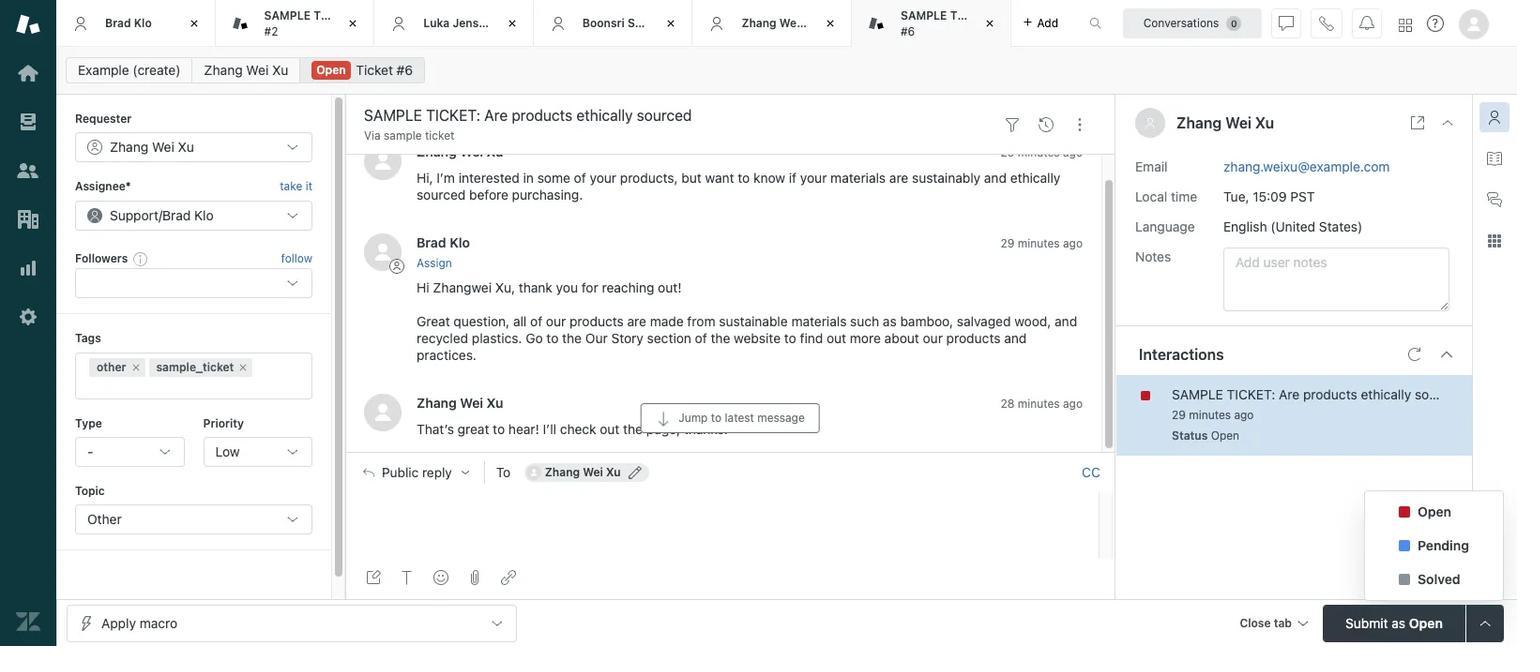 Task type: describe. For each thing, give the bounding box(es) containing it.
thank
[[519, 279, 553, 295]]

add link (cmd k) image
[[501, 571, 516, 586]]

sustainably
[[912, 170, 981, 186]]

zhang wei xu inside secondary element
[[204, 62, 288, 78]]

page,
[[646, 421, 680, 437]]

ticket actions image
[[1073, 117, 1088, 132]]

close image inside #6 tab
[[980, 14, 999, 33]]

cc
[[1082, 465, 1101, 481]]

tue, 15:09 pst
[[1224, 188, 1315, 204]]

minutes for 29 minutes ago text field in conversationlabel log
[[1018, 237, 1060, 251]]

user image
[[1147, 118, 1154, 128]]

you
[[556, 279, 578, 295]]

close image for '#2' tab
[[344, 14, 362, 33]]

take
[[280, 180, 302, 194]]

zhang.weixu@example.com image
[[526, 466, 541, 481]]

low button
[[203, 437, 312, 467]]

1 vertical spatial our
[[923, 330, 943, 346]]

zendesk products image
[[1399, 18, 1412, 31]]

(create)
[[133, 62, 181, 78]]

brad klo assign
[[417, 235, 470, 270]]

add attachment image
[[467, 571, 482, 586]]

xu up great
[[487, 395, 503, 411]]

apps image
[[1487, 234, 1502, 249]]

some
[[537, 170, 570, 186]]

jump to latest message button
[[641, 404, 820, 434]]

email
[[1135, 158, 1168, 174]]

xu inside requester element
[[178, 139, 194, 155]]

zhang wei xu up tue,
[[1177, 114, 1274, 131]]

recycled
[[417, 330, 468, 346]]

avatar image for that's
[[364, 394, 402, 431]]

0 vertical spatial products
[[570, 313, 624, 329]]

xu up interested
[[487, 144, 503, 160]]

and inside the hi, i'm interested in some of your products, but want to know if your materials are sustainably and ethically sourced before purchasing.
[[984, 170, 1007, 186]]

question,
[[454, 313, 510, 329]]

sourced inside the hi, i'm interested in some of your products, but want to know if your materials are sustainably and ethically sourced before purchasing.
[[417, 187, 466, 203]]

ethically inside the hi, i'm interested in some of your products, but want to know if your materials are sustainably and ethically sourced before purchasing.
[[1010, 170, 1061, 186]]

boonsri saeli
[[583, 16, 654, 30]]

are inside the hi, i'm interested in some of your products, but want to know if your materials are sustainably and ethically sourced before purchasing.
[[890, 170, 909, 186]]

get started image
[[16, 61, 40, 85]]

low
[[215, 444, 240, 460]]

2 vertical spatial and
[[1004, 330, 1027, 346]]

close
[[1240, 616, 1271, 630]]

displays possible ticket submission types image
[[1478, 616, 1493, 631]]

tue,
[[1224, 188, 1250, 204]]

zhang up that's
[[417, 395, 457, 411]]

requester
[[75, 112, 132, 126]]

apply macro
[[101, 615, 177, 631]]

time
[[1171, 188, 1198, 204]]

are
[[1279, 386, 1300, 402]]

to left the hear!
[[493, 421, 505, 437]]

xu up zhang.weixu@example.com
[[1255, 114, 1274, 131]]

Add user notes text field
[[1224, 247, 1450, 311]]

to left find
[[784, 330, 797, 346]]

saeli
[[628, 16, 654, 30]]

close tab
[[1240, 616, 1292, 630]]

know
[[754, 170, 786, 186]]

submit as open
[[1346, 615, 1443, 631]]

support / brad klo
[[110, 207, 214, 223]]

states)
[[1319, 218, 1363, 234]]

ticket:
[[1227, 386, 1276, 402]]

sustainable
[[719, 313, 788, 329]]

get help image
[[1427, 15, 1444, 32]]

products inside the sample ticket: are products ethically sourced 29 minutes ago status open
[[1303, 386, 1358, 402]]

insert emojis image
[[434, 571, 449, 586]]

zhang wei xu inside tab
[[742, 16, 818, 30]]

interactions
[[1139, 346, 1224, 363]]

requester element
[[75, 133, 312, 163]]

such
[[850, 313, 879, 329]]

brad klo link
[[417, 235, 470, 251]]

zhang wei xu link inside secondary element
[[192, 57, 301, 84]]

other
[[97, 360, 126, 374]]

materials inside great question, all of our products are made from sustainable materials such as bamboo, salvaged wood, and recycled plastics. go to the our story section of the website to find out more about our products and practices.
[[792, 313, 847, 329]]

our
[[585, 330, 608, 346]]

interested
[[459, 170, 520, 186]]

priority
[[203, 416, 244, 430]]

want
[[705, 170, 734, 186]]

organizations image
[[16, 207, 40, 232]]

jensen
[[453, 16, 492, 30]]

zhangwei
[[433, 279, 492, 295]]

assign button
[[417, 255, 452, 272]]

it
[[306, 180, 312, 194]]

29 for 29 minutes ago text field in conversationlabel log
[[1001, 237, 1015, 251]]

minutes for the "28 minutes ago" "text box"
[[1018, 397, 1060, 411]]

remove image
[[238, 362, 249, 373]]

zendesk support image
[[16, 12, 40, 37]]

made
[[650, 313, 684, 329]]

28 minutes ago
[[1001, 397, 1083, 411]]

2 horizontal spatial close image
[[1440, 115, 1455, 130]]

remove image
[[130, 362, 141, 373]]

as inside great question, all of our products are made from sustainable materials such as bamboo, salvaged wood, and recycled plastics. go to the our story section of the website to find out more about our products and practices.
[[883, 313, 897, 329]]

zhang wei xu inside requester element
[[110, 139, 194, 155]]

of inside the hi, i'm interested in some of your products, but want to know if your materials are sustainably and ethically sourced before purchasing.
[[574, 170, 586, 186]]

zhang right user image
[[1177, 114, 1222, 131]]

thanks.
[[684, 421, 728, 437]]

views image
[[16, 110, 40, 134]]

events image
[[1039, 117, 1054, 132]]

salvaged
[[957, 313, 1011, 329]]

english (united states)
[[1224, 218, 1363, 234]]

(united
[[1271, 218, 1316, 234]]

before
[[469, 187, 509, 203]]

29 minutes ago text field inside conversationlabel log
[[1001, 237, 1083, 251]]

close image for brad klo tab
[[184, 14, 203, 33]]

latest
[[725, 411, 754, 425]]

example (create)
[[78, 62, 181, 78]]

if
[[789, 170, 797, 186]]

0 horizontal spatial our
[[546, 313, 566, 329]]

minutes for 29 minutes ago text box
[[1018, 146, 1060, 160]]

cc button
[[1082, 465, 1101, 482]]

macro
[[140, 615, 177, 631]]

ticket #6
[[356, 62, 413, 78]]

boonsri saeli tab
[[534, 0, 693, 47]]

admin image
[[16, 305, 40, 329]]

submit
[[1346, 615, 1388, 631]]

example
[[78, 62, 129, 78]]

close image for boonsri saeli
[[662, 14, 681, 33]]

assignee* element
[[75, 201, 312, 231]]

that's
[[417, 421, 454, 437]]

#6 tab
[[852, 0, 1011, 47]]

/
[[159, 207, 162, 223]]

open inside secondary element
[[316, 63, 346, 77]]

tags
[[75, 331, 101, 345]]

public reply
[[382, 466, 452, 481]]

hear!
[[509, 421, 539, 437]]

zhang wei xu link for hi,
[[417, 144, 503, 160]]

zhang wei xu link for that's
[[417, 395, 503, 411]]

materials inside the hi, i'm interested in some of your products, but want to know if your materials are sustainably and ethically sourced before purchasing.
[[831, 170, 886, 186]]

xu left edit user icon in the bottom left of the page
[[606, 466, 621, 480]]

tab
[[1274, 616, 1292, 630]]

#2
[[264, 24, 278, 38]]

1 vertical spatial products
[[947, 330, 1001, 346]]

- button
[[75, 437, 184, 467]]

close image for zhang wei xu
[[821, 14, 840, 33]]

bamboo,
[[900, 313, 954, 329]]

wei up tue,
[[1226, 114, 1252, 131]]

xu,
[[495, 279, 515, 295]]

to inside button
[[711, 411, 722, 425]]

great
[[458, 421, 489, 437]]

support
[[110, 207, 159, 223]]



Task type: vqa. For each thing, say whether or not it's contained in the screenshot.
Side
no



Task type: locate. For each thing, give the bounding box(es) containing it.
4 close image from the left
[[980, 14, 999, 33]]

0 horizontal spatial ethically
[[1010, 170, 1061, 186]]

hi,
[[417, 170, 433, 186]]

products up our
[[570, 313, 624, 329]]

0 horizontal spatial are
[[627, 313, 647, 329]]

Public reply composer text field
[[355, 493, 1093, 532]]

xu
[[803, 16, 818, 30], [272, 62, 288, 78], [1255, 114, 1274, 131], [178, 139, 194, 155], [487, 144, 503, 160], [487, 395, 503, 411], [606, 466, 621, 480]]

2 avatar image from the top
[[364, 234, 402, 272]]

great
[[417, 313, 450, 329]]

local
[[1135, 188, 1168, 204]]

1 horizontal spatial ethically
[[1361, 386, 1412, 402]]

via
[[364, 129, 381, 143]]

draft mode image
[[366, 571, 381, 586]]

luka jensen
[[423, 16, 492, 30]]

2 vertical spatial brad
[[417, 235, 446, 251]]

brad up assign
[[417, 235, 446, 251]]

0 horizontal spatial of
[[530, 313, 543, 329]]

of down from
[[695, 330, 707, 346]]

zhang down requester
[[110, 139, 148, 155]]

pending
[[1418, 537, 1469, 553]]

close image up ticket
[[344, 14, 362, 33]]

tabs tab list
[[56, 0, 1070, 47]]

your left products,
[[590, 170, 617, 186]]

zhang.weixu@example.com
[[1224, 158, 1390, 174]]

brad right support on the top of page
[[162, 207, 191, 223]]

add
[[1037, 15, 1059, 30]]

zhang inside tab
[[742, 16, 777, 30]]

2 horizontal spatial products
[[1303, 386, 1358, 402]]

0 vertical spatial out
[[827, 330, 847, 346]]

zhang wei xu up secondary element
[[742, 16, 818, 30]]

brad inside assignee* element
[[162, 207, 191, 223]]

1 horizontal spatial of
[[574, 170, 586, 186]]

brad inside brad klo assign
[[417, 235, 446, 251]]

message
[[758, 411, 805, 425]]

filter image
[[1005, 117, 1020, 132]]

wei up secondary element
[[780, 16, 800, 30]]

via sample ticket
[[364, 129, 455, 143]]

wei inside requester element
[[152, 139, 174, 155]]

1 horizontal spatial out
[[827, 330, 847, 346]]

zhang wei xu up great
[[417, 395, 503, 411]]

and
[[984, 170, 1007, 186], [1055, 313, 1077, 329], [1004, 330, 1027, 346]]

zhang wei xu down check
[[545, 466, 621, 480]]

zhang wei xu tab
[[693, 0, 852, 47]]

close image inside zhang wei xu tab
[[821, 14, 840, 33]]

1 horizontal spatial klo
[[194, 207, 214, 223]]

zhang wei xu link up great
[[417, 395, 503, 411]]

2 your from the left
[[800, 170, 827, 186]]

xu down the #2
[[272, 62, 288, 78]]

avatar image left assign
[[364, 234, 402, 272]]

1 vertical spatial 29 minutes ago text field
[[1172, 408, 1254, 422]]

brad for brad klo assign
[[417, 235, 446, 251]]

english
[[1224, 218, 1267, 234]]

open down solved
[[1409, 615, 1443, 631]]

close image up secondary element
[[821, 14, 840, 33]]

zendesk image
[[16, 610, 40, 634]]

1 horizontal spatial close image
[[344, 14, 362, 33]]

close image right view more details image
[[1440, 115, 1455, 130]]

0 vertical spatial sourced
[[417, 187, 466, 203]]

are left sustainably
[[890, 170, 909, 186]]

28 minutes ago text field
[[1001, 397, 1083, 411]]

products down the salvaged
[[947, 330, 1001, 346]]

29 for 29 minutes ago text box
[[1001, 146, 1015, 160]]

story
[[611, 330, 644, 346]]

are inside great question, all of our products are made from sustainable materials such as bamboo, salvaged wood, and recycled plastics. go to the our story section of the website to find out more about our products and practices.
[[627, 313, 647, 329]]

close image right brad klo
[[184, 14, 203, 33]]

2 close image from the left
[[662, 14, 681, 33]]

Subject field
[[360, 104, 992, 127]]

0 vertical spatial as
[[883, 313, 897, 329]]

all
[[513, 313, 527, 329]]

#6 inside tab
[[901, 24, 915, 38]]

customers image
[[16, 159, 40, 183]]

1 vertical spatial as
[[1392, 615, 1406, 631]]

add button
[[1011, 0, 1070, 46]]

ethically
[[1010, 170, 1061, 186], [1361, 386, 1412, 402]]

close tab button
[[1232, 605, 1316, 645]]

out right check
[[600, 421, 620, 437]]

1 horizontal spatial products
[[947, 330, 1001, 346]]

sample
[[384, 129, 422, 143]]

klo inside brad klo assign
[[450, 235, 470, 251]]

0 vertical spatial ethically
[[1010, 170, 1061, 186]]

main element
[[0, 0, 56, 647]]

klo inside brad klo tab
[[134, 16, 152, 30]]

avatar image
[[364, 143, 402, 181], [364, 234, 402, 272], [364, 394, 402, 431]]

our down the bamboo,
[[923, 330, 943, 346]]

1 vertical spatial materials
[[792, 313, 847, 329]]

find
[[800, 330, 823, 346]]

minutes up wood, on the right of the page
[[1018, 237, 1060, 251]]

brad for brad klo
[[105, 16, 131, 30]]

3 avatar image from the top
[[364, 394, 402, 431]]

1 vertical spatial are
[[627, 313, 647, 329]]

to
[[738, 170, 750, 186], [547, 330, 559, 346], [784, 330, 797, 346], [711, 411, 722, 425], [493, 421, 505, 437]]

plastics.
[[472, 330, 522, 346]]

zhang up secondary element
[[742, 16, 777, 30]]

xu up assignee* element in the left top of the page
[[178, 139, 194, 155]]

out!
[[658, 279, 682, 295]]

products,
[[620, 170, 678, 186]]

close image
[[503, 14, 522, 33], [662, 14, 681, 33], [821, 14, 840, 33], [980, 14, 999, 33]]

ethically inside the sample ticket: are products ethically sourced 29 minutes ago status open
[[1361, 386, 1412, 402]]

2 vertical spatial avatar image
[[364, 394, 402, 431]]

luka jensen tab
[[375, 0, 534, 47]]

zhang inside secondary element
[[204, 62, 243, 78]]

1 horizontal spatial #6
[[901, 24, 915, 38]]

1 vertical spatial and
[[1055, 313, 1077, 329]]

29 minutes ago text field down sample
[[1172, 408, 1254, 422]]

2 horizontal spatial brad
[[417, 235, 446, 251]]

zhang wei xu down requester
[[110, 139, 194, 155]]

notes
[[1135, 248, 1171, 264]]

close image right saeli at the top of the page
[[662, 14, 681, 33]]

ago down ticket:
[[1234, 408, 1254, 422]]

29 up the salvaged
[[1001, 237, 1015, 251]]

brad inside tab
[[105, 16, 131, 30]]

notifications image
[[1360, 15, 1375, 30]]

29 down filter icon
[[1001, 146, 1015, 160]]

open inside the sample ticket: are products ethically sourced 29 minutes ago status open
[[1211, 428, 1240, 443]]

1 vertical spatial #6
[[397, 62, 413, 78]]

close image left add 'dropdown button'
[[980, 14, 999, 33]]

avatar image down 'via'
[[364, 143, 402, 181]]

1 29 minutes ago from the top
[[1001, 146, 1083, 160]]

avatar image left that's
[[364, 394, 402, 431]]

0 vertical spatial materials
[[831, 170, 886, 186]]

29 up status
[[1172, 408, 1186, 422]]

klo up assign
[[450, 235, 470, 251]]

1 horizontal spatial your
[[800, 170, 827, 186]]

0 horizontal spatial klo
[[134, 16, 152, 30]]

the
[[562, 330, 582, 346], [711, 330, 730, 346], [623, 421, 643, 437]]

1 horizontal spatial our
[[923, 330, 943, 346]]

29 minutes ago text field
[[1001, 237, 1083, 251], [1172, 408, 1254, 422]]

zhang wei xu link down ticket
[[417, 144, 503, 160]]

hide composer image
[[723, 445, 738, 460]]

close image inside boonsri saeli tab
[[662, 14, 681, 33]]

followers element
[[75, 269, 312, 299]]

2 horizontal spatial the
[[711, 330, 730, 346]]

customer context image
[[1487, 110, 1502, 125]]

reporting image
[[16, 256, 40, 281]]

conversationlabel log
[[345, 128, 1116, 453]]

edit user image
[[628, 467, 642, 480]]

close image
[[184, 14, 203, 33], [344, 14, 362, 33], [1440, 115, 1455, 130]]

1 vertical spatial 29
[[1001, 237, 1015, 251]]

1 vertical spatial 29 minutes ago
[[1001, 237, 1083, 251]]

materials up find
[[792, 313, 847, 329]]

great question, all of our products are made from sustainable materials such as bamboo, salvaged wood, and recycled plastics. go to the our story section of the website to find out more about our products and practices.
[[417, 313, 1077, 363]]

ago inside the sample ticket: are products ethically sourced 29 minutes ago status open
[[1234, 408, 1254, 422]]

are
[[890, 170, 909, 186], [627, 313, 647, 329]]

wei left edit user icon in the bottom left of the page
[[583, 466, 603, 480]]

and right wood, on the right of the page
[[1055, 313, 1077, 329]]

0 vertical spatial 29
[[1001, 146, 1015, 160]]

jump to latest message
[[679, 411, 805, 425]]

conversations
[[1144, 15, 1219, 30]]

that's great to hear! i'll check out the page, thanks.
[[417, 421, 728, 437]]

open up pending
[[1418, 503, 1452, 519]]

to
[[496, 465, 511, 481]]

brad up example (create)
[[105, 16, 131, 30]]

the left "page,"
[[623, 421, 643, 437]]

conversations button
[[1123, 8, 1262, 38]]

to right 'want'
[[738, 170, 750, 186]]

minutes down sample
[[1189, 408, 1231, 422]]

open left ticket
[[316, 63, 346, 77]]

open right status
[[1211, 428, 1240, 443]]

purchasing.
[[512, 187, 583, 203]]

1 horizontal spatial are
[[890, 170, 909, 186]]

sample ticket: are products ethically sourced 29 minutes ago status open
[[1172, 386, 1464, 443]]

1 vertical spatial sourced
[[1415, 386, 1464, 402]]

0 vertical spatial are
[[890, 170, 909, 186]]

2 vertical spatial products
[[1303, 386, 1358, 402]]

section
[[647, 330, 692, 346]]

as up about
[[883, 313, 897, 329]]

0 vertical spatial 29 minutes ago
[[1001, 146, 1083, 160]]

zhang right (create)
[[204, 62, 243, 78]]

close image inside '#2' tab
[[344, 14, 362, 33]]

to right go in the left of the page
[[547, 330, 559, 346]]

public
[[382, 466, 419, 481]]

1 vertical spatial brad
[[162, 207, 191, 223]]

0 vertical spatial avatar image
[[364, 143, 402, 181]]

29 minutes ago up wood, on the right of the page
[[1001, 237, 1083, 251]]

29 minutes ago for 29 minutes ago text field in conversationlabel log
[[1001, 237, 1083, 251]]

materials right if
[[831, 170, 886, 186]]

of right "all" at left
[[530, 313, 543, 329]]

knowledge image
[[1487, 151, 1502, 166]]

klo for brad klo assign
[[450, 235, 470, 251]]

0 vertical spatial klo
[[134, 16, 152, 30]]

zhang wei xu link
[[192, 57, 301, 84], [417, 144, 503, 160], [417, 395, 503, 411]]

close image inside brad klo tab
[[184, 14, 203, 33]]

luka
[[423, 16, 450, 30]]

close image right jensen
[[503, 14, 522, 33]]

language
[[1135, 218, 1195, 234]]

minutes inside the sample ticket: are products ethically sourced 29 minutes ago status open
[[1189, 408, 1231, 422]]

close image inside luka jensen tab
[[503, 14, 522, 33]]

public reply button
[[346, 454, 484, 493]]

1 horizontal spatial brad
[[162, 207, 191, 223]]

close image for luka jensen
[[503, 14, 522, 33]]

wei up great
[[460, 395, 483, 411]]

#6 inside secondary element
[[397, 62, 413, 78]]

zhang wei xu down ticket
[[417, 144, 503, 160]]

other
[[87, 512, 122, 528]]

ticket
[[425, 129, 455, 143]]

topic
[[75, 484, 105, 498]]

from
[[687, 313, 716, 329]]

#6
[[901, 24, 915, 38], [397, 62, 413, 78]]

0 vertical spatial brad
[[105, 16, 131, 30]]

zhang inside requester element
[[110, 139, 148, 155]]

29 minutes ago down the events icon
[[1001, 146, 1083, 160]]

pst
[[1291, 188, 1315, 204]]

2 horizontal spatial klo
[[450, 235, 470, 251]]

in
[[523, 170, 534, 186]]

as right submit in the bottom of the page
[[1392, 615, 1406, 631]]

button displays agent's chat status as invisible. image
[[1279, 15, 1294, 30]]

to inside the hi, i'm interested in some of your products, but want to know if your materials are sustainably and ethically sourced before purchasing.
[[738, 170, 750, 186]]

practices.
[[417, 347, 477, 363]]

1 avatar image from the top
[[364, 143, 402, 181]]

user image
[[1145, 117, 1156, 129]]

take it button
[[280, 178, 312, 197]]

2 vertical spatial klo
[[450, 235, 470, 251]]

out right find
[[827, 330, 847, 346]]

assign
[[417, 256, 452, 270]]

reaching
[[602, 279, 654, 295]]

0 vertical spatial #6
[[901, 24, 915, 38]]

1 vertical spatial of
[[530, 313, 543, 329]]

29 minutes ago text field
[[1001, 146, 1083, 160]]

sourced inside the sample ticket: are products ethically sourced 29 minutes ago status open
[[1415, 386, 1464, 402]]

local time
[[1135, 188, 1198, 204]]

0 horizontal spatial #6
[[397, 62, 413, 78]]

1 horizontal spatial as
[[1392, 615, 1406, 631]]

0 horizontal spatial as
[[883, 313, 897, 329]]

sourced
[[417, 187, 466, 203], [1415, 386, 1464, 402]]

info on adding followers image
[[133, 251, 149, 266]]

0 vertical spatial of
[[574, 170, 586, 186]]

1 horizontal spatial 29 minutes ago text field
[[1172, 408, 1254, 422]]

2 horizontal spatial of
[[695, 330, 707, 346]]

minutes right 28
[[1018, 397, 1060, 411]]

0 vertical spatial 29 minutes ago text field
[[1001, 237, 1083, 251]]

brad klo
[[105, 16, 152, 30]]

followers
[[75, 251, 128, 265]]

status
[[1172, 428, 1208, 443]]

of right some on the top
[[574, 170, 586, 186]]

your right if
[[800, 170, 827, 186]]

hi, i'm interested in some of your products, but want to know if your materials are sustainably and ethically sourced before purchasing.
[[417, 170, 1061, 203]]

zhang wei xu link down the #2
[[192, 57, 301, 84]]

29 minutes ago text field up wood, on the right of the page
[[1001, 237, 1083, 251]]

the left our
[[562, 330, 582, 346]]

wei up support / brad klo
[[152, 139, 174, 155]]

zhang right zhang.weixu@example.com icon at the bottom left of page
[[545, 466, 580, 480]]

boonsri
[[583, 16, 625, 30]]

secondary element
[[56, 52, 1517, 89]]

about
[[885, 330, 919, 346]]

0 vertical spatial our
[[546, 313, 566, 329]]

xu inside tab
[[803, 16, 818, 30]]

0 horizontal spatial your
[[590, 170, 617, 186]]

1 vertical spatial ethically
[[1361, 386, 1412, 402]]

zhang down ticket
[[417, 144, 457, 160]]

1 vertical spatial avatar image
[[364, 234, 402, 272]]

apply
[[101, 615, 136, 631]]

0 horizontal spatial out
[[600, 421, 620, 437]]

1 close image from the left
[[503, 14, 522, 33]]

1 horizontal spatial sourced
[[1415, 386, 1464, 402]]

the down from
[[711, 330, 730, 346]]

zhang wei xu
[[742, 16, 818, 30], [204, 62, 288, 78], [1177, 114, 1274, 131], [110, 139, 194, 155], [417, 144, 503, 160], [417, 395, 503, 411], [545, 466, 621, 480]]

i'll
[[543, 421, 556, 437]]

avatar image for hi,
[[364, 143, 402, 181]]

for
[[582, 279, 598, 295]]

29 minutes ago for 29 minutes ago text box
[[1001, 146, 1083, 160]]

format text image
[[400, 571, 415, 586]]

29 inside the sample ticket: are products ethically sourced 29 minutes ago status open
[[1172, 408, 1186, 422]]

2 29 minutes ago from the top
[[1001, 237, 1083, 251]]

wood,
[[1015, 313, 1051, 329]]

#2 tab
[[215, 0, 375, 47]]

topic element
[[75, 505, 312, 535]]

wei up interested
[[460, 144, 483, 160]]

klo for brad klo
[[134, 16, 152, 30]]

1 horizontal spatial the
[[623, 421, 643, 437]]

0 horizontal spatial products
[[570, 313, 624, 329]]

1 vertical spatial klo
[[194, 207, 214, 223]]

wei
[[780, 16, 800, 30], [246, 62, 269, 78], [1226, 114, 1252, 131], [152, 139, 174, 155], [460, 144, 483, 160], [460, 395, 483, 411], [583, 466, 603, 480]]

0 horizontal spatial sourced
[[417, 187, 466, 203]]

0 vertical spatial zhang wei xu link
[[192, 57, 301, 84]]

wei down the #2
[[246, 62, 269, 78]]

wei inside zhang wei xu tab
[[780, 16, 800, 30]]

klo up example (create)
[[134, 16, 152, 30]]

0 horizontal spatial the
[[562, 330, 582, 346]]

to right jump
[[711, 411, 722, 425]]

klo inside assignee* element
[[194, 207, 214, 223]]

xu inside secondary element
[[272, 62, 288, 78]]

view more details image
[[1410, 115, 1425, 130]]

3 close image from the left
[[821, 14, 840, 33]]

ago down ticket actions icon
[[1063, 146, 1083, 160]]

products right are
[[1303, 386, 1358, 402]]

28
[[1001, 397, 1015, 411]]

are up the story
[[627, 313, 647, 329]]

0 horizontal spatial brad
[[105, 16, 131, 30]]

1 vertical spatial zhang wei xu link
[[417, 144, 503, 160]]

2 vertical spatial 29
[[1172, 408, 1186, 422]]

2 vertical spatial of
[[695, 330, 707, 346]]

minutes down the events icon
[[1018, 146, 1060, 160]]

wei inside secondary element
[[246, 62, 269, 78]]

and down wood, on the right of the page
[[1004, 330, 1027, 346]]

zhang wei xu down the #2
[[204, 62, 288, 78]]

minutes
[[1018, 146, 1060, 160], [1018, 237, 1060, 251], [1018, 397, 1060, 411], [1189, 408, 1231, 422]]

xu up secondary element
[[803, 16, 818, 30]]

our down hi zhangwei xu, thank you for reaching out! on the top left of the page
[[546, 313, 566, 329]]

1 your from the left
[[590, 170, 617, 186]]

0 horizontal spatial close image
[[184, 14, 203, 33]]

ago right 28
[[1063, 397, 1083, 411]]

0 vertical spatial and
[[984, 170, 1007, 186]]

ago left notes
[[1063, 237, 1083, 251]]

more
[[850, 330, 881, 346]]

1 vertical spatial out
[[600, 421, 620, 437]]

out inside great question, all of our products are made from sustainable materials such as bamboo, salvaged wood, and recycled plastics. go to the our story section of the website to find out more about our products and practices.
[[827, 330, 847, 346]]

2 vertical spatial zhang wei xu link
[[417, 395, 503, 411]]

0 horizontal spatial 29 minutes ago text field
[[1001, 237, 1083, 251]]

and right sustainably
[[984, 170, 1007, 186]]

brad klo tab
[[56, 0, 215, 47]]

klo right the /
[[194, 207, 214, 223]]



